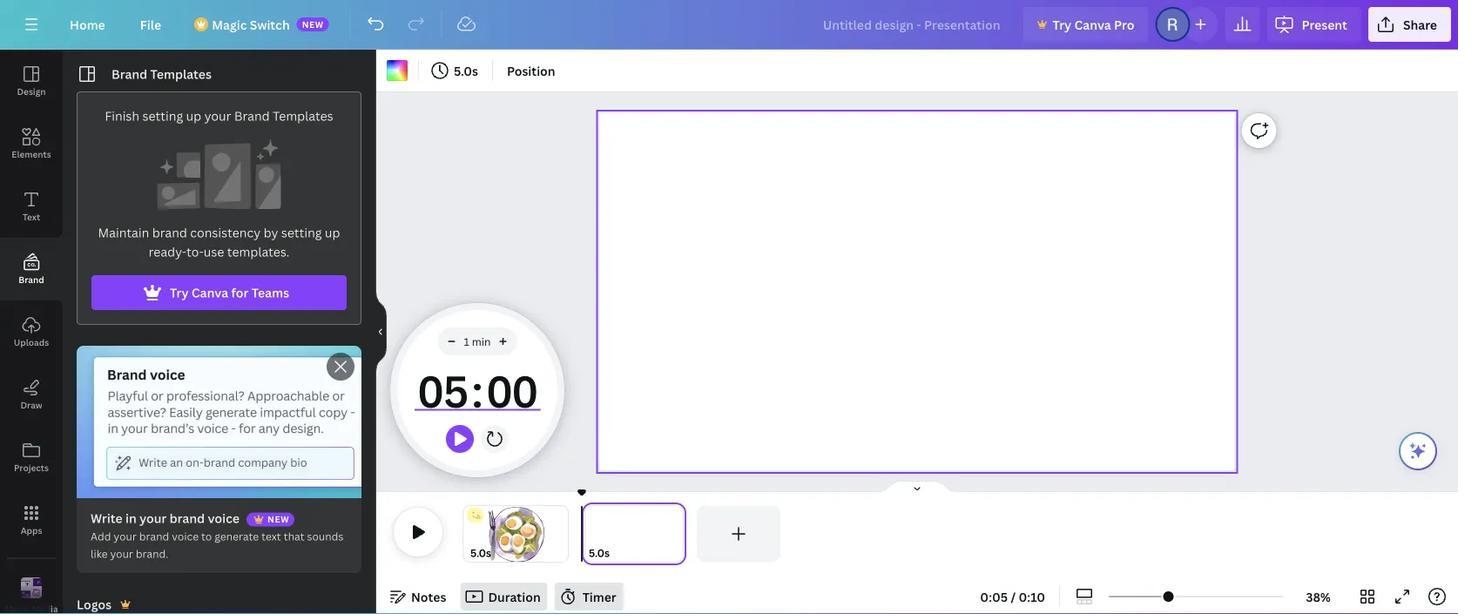 Task type: locate. For each thing, give the bounding box(es) containing it.
canva inside main menu bar
[[1075, 16, 1111, 33]]

try left pro
[[1053, 16, 1072, 33]]

1 vertical spatial try
[[170, 284, 189, 301]]

brand inside add your brand voice to generate text that sounds like your brand.
[[139, 529, 169, 544]]

05
[[417, 361, 468, 420]]

brand.
[[136, 547, 169, 561]]

1 horizontal spatial try
[[1053, 16, 1072, 33]]

like
[[91, 547, 108, 561]]

0 horizontal spatial canva
[[192, 284, 228, 301]]

ready-
[[149, 243, 186, 260]]

brand templates
[[112, 66, 212, 82]]

trimming, start edge slider left page title text box
[[582, 506, 598, 562]]

try canva pro
[[1053, 16, 1135, 33]]

up down brand templates
[[186, 108, 201, 124]]

0 vertical spatial new
[[302, 18, 324, 30]]

0 horizontal spatial brand
[[19, 274, 44, 285]]

trimming, end edge slider
[[556, 506, 568, 562], [671, 506, 686, 562]]

1 horizontal spatial setting
[[281, 224, 322, 241]]

5.0s up duration button
[[470, 546, 491, 560]]

brand up ready-
[[152, 224, 187, 241]]

0 vertical spatial setting
[[142, 108, 183, 124]]

canva
[[1075, 16, 1111, 33], [192, 284, 228, 301]]

templates.
[[227, 243, 290, 260]]

voice left 'to' on the bottom left of page
[[172, 529, 199, 544]]

hide image
[[375, 290, 387, 374]]

brand up brand.
[[139, 529, 169, 544]]

new
[[302, 18, 324, 30], [267, 514, 289, 526]]

try down ready-
[[170, 284, 189, 301]]

brand up 'to' on the bottom left of page
[[170, 510, 205, 527]]

notes
[[411, 588, 446, 605]]

0 horizontal spatial new
[[267, 514, 289, 526]]

brand inside maintain brand consistency by setting up ready-to-use templates.
[[152, 224, 187, 241]]

0 vertical spatial canva
[[1075, 16, 1111, 33]]

0 horizontal spatial trimming, start edge slider
[[463, 506, 476, 562]]

brand
[[112, 66, 147, 82], [234, 108, 270, 124], [19, 274, 44, 285]]

1 trimming, end edge slider from the left
[[556, 506, 568, 562]]

up
[[186, 108, 201, 124], [325, 224, 340, 241]]

1 vertical spatial canva
[[192, 284, 228, 301]]

file button
[[126, 7, 175, 42]]

trimming, end edge slider left page title text box
[[556, 506, 568, 562]]

write
[[91, 510, 123, 527]]

5.0s button left page title text box
[[589, 544, 610, 562]]

5.0s button
[[426, 57, 485, 85], [470, 544, 491, 562], [589, 544, 610, 562]]

1 horizontal spatial brand
[[112, 66, 147, 82]]

try
[[1053, 16, 1072, 33], [170, 284, 189, 301]]

canva for pro
[[1075, 16, 1111, 33]]

that
[[284, 529, 305, 544]]

text
[[261, 529, 281, 544]]

voice
[[208, 510, 240, 527], [172, 529, 199, 544]]

canva left pro
[[1075, 16, 1111, 33]]

templates
[[150, 66, 212, 82], [273, 108, 333, 124]]

1 horizontal spatial canva
[[1075, 16, 1111, 33]]

1 horizontal spatial voice
[[208, 510, 240, 527]]

trimming, end edge slider right page title text box
[[671, 506, 686, 562]]

add your brand voice to generate text that sounds like your brand.
[[91, 529, 344, 561]]

duration button
[[460, 583, 548, 611]]

brand button
[[0, 238, 63, 301]]

2 vertical spatial brand
[[19, 274, 44, 285]]

1 vertical spatial setting
[[281, 224, 322, 241]]

home link
[[56, 7, 119, 42]]

timer
[[583, 588, 617, 605]]

1 vertical spatial brand
[[234, 108, 270, 124]]

0 vertical spatial templates
[[150, 66, 212, 82]]

new up text
[[267, 514, 289, 526]]

1 horizontal spatial new
[[302, 18, 324, 30]]

timer
[[414, 355, 540, 425]]

0 vertical spatial brand
[[112, 66, 147, 82]]

canva left "for"
[[192, 284, 228, 301]]

0 horizontal spatial up
[[186, 108, 201, 124]]

1 vertical spatial up
[[325, 224, 340, 241]]

0:05
[[980, 588, 1008, 605]]

0 vertical spatial brand
[[152, 224, 187, 241]]

0 horizontal spatial voice
[[172, 529, 199, 544]]

voice up the generate
[[208, 510, 240, 527]]

try inside main menu bar
[[1053, 16, 1072, 33]]

1 horizontal spatial trimming, start edge slider
[[582, 506, 598, 562]]

your right like
[[110, 547, 133, 561]]

file
[[140, 16, 161, 33]]

0:05 / 0:10
[[980, 588, 1045, 605]]

pro
[[1114, 16, 1135, 33]]

sounds
[[307, 529, 344, 544]]

write in your brand voice
[[91, 510, 240, 527]]

1 vertical spatial templates
[[273, 108, 333, 124]]

0 horizontal spatial try
[[170, 284, 189, 301]]

brand
[[152, 224, 187, 241], [170, 510, 205, 527], [139, 529, 169, 544]]

setting right the by
[[281, 224, 322, 241]]

1 trimming, start edge slider from the left
[[463, 506, 476, 562]]

0 horizontal spatial trimming, end edge slider
[[556, 506, 568, 562]]

your right 'in'
[[139, 510, 167, 527]]

1 horizontal spatial up
[[325, 224, 340, 241]]

position
[[507, 62, 555, 79]]

1 horizontal spatial trimming, end edge slider
[[671, 506, 686, 562]]

maintain
[[98, 224, 149, 241]]

new inside main menu bar
[[302, 18, 324, 30]]

/
[[1011, 588, 1016, 605]]

2 vertical spatial brand
[[139, 529, 169, 544]]

setting
[[142, 108, 183, 124], [281, 224, 322, 241]]

new right switch
[[302, 18, 324, 30]]

0 vertical spatial try
[[1053, 16, 1072, 33]]

trimming, start edge slider
[[463, 506, 476, 562], [582, 506, 598, 562]]

try canva for teams button
[[91, 275, 347, 310]]

use
[[204, 243, 224, 260]]

00 button
[[483, 355, 540, 425]]

setting right finish
[[142, 108, 183, 124]]

2 trimming, end edge slider from the left
[[671, 506, 686, 562]]

your
[[204, 108, 231, 124], [139, 510, 167, 527], [114, 529, 137, 544], [110, 547, 133, 561]]

5.0s button up duration button
[[470, 544, 491, 562]]

5.0s button right #ffffff image
[[426, 57, 485, 85]]

voice inside add your brand voice to generate text that sounds like your brand.
[[172, 529, 199, 544]]

apps
[[21, 524, 42, 536]]

timer button
[[555, 583, 624, 611]]

0:10
[[1019, 588, 1045, 605]]

5.0s
[[454, 62, 478, 79], [470, 546, 491, 560], [589, 546, 610, 560]]

finish setting up your brand templates
[[105, 108, 333, 124]]

brand inside button
[[19, 274, 44, 285]]

setting inside maintain brand consistency by setting up ready-to-use templates.
[[281, 224, 322, 241]]

38%
[[1306, 588, 1331, 605]]

00
[[486, 361, 537, 420]]

1 vertical spatial voice
[[172, 529, 199, 544]]

up right the by
[[325, 224, 340, 241]]

duration
[[488, 588, 541, 605]]

side panel tab list
[[0, 50, 63, 614]]

5.0s left page title text box
[[589, 546, 610, 560]]

0 vertical spatial up
[[186, 108, 201, 124]]

trimming, end edge slider for first trimming, start edge 'slider' from left
[[556, 506, 568, 562]]

brand for brand templates
[[112, 66, 147, 82]]

trimming, start edge slider up duration button
[[463, 506, 476, 562]]

share button
[[1369, 7, 1451, 42]]



Task type: vqa. For each thing, say whether or not it's contained in the screenshot.
to-
yes



Task type: describe. For each thing, give the bounding box(es) containing it.
draw
[[20, 399, 42, 411]]

to-
[[186, 243, 204, 260]]

try for try canva for teams
[[170, 284, 189, 301]]

0 vertical spatial voice
[[208, 510, 240, 527]]

1 vertical spatial new
[[267, 514, 289, 526]]

05 button
[[414, 355, 471, 425]]

uploads button
[[0, 301, 63, 363]]

2 horizontal spatial brand
[[234, 108, 270, 124]]

try for try canva pro
[[1053, 16, 1072, 33]]

present button
[[1267, 7, 1362, 42]]

0 horizontal spatial setting
[[142, 108, 183, 124]]

min
[[472, 334, 491, 348]]

logos
[[77, 596, 112, 613]]

share
[[1403, 16, 1437, 33]]

canva for for
[[192, 284, 228, 301]]

to
[[201, 529, 212, 544]]

in
[[125, 510, 137, 527]]

38% button
[[1290, 583, 1347, 611]]

add
[[91, 529, 111, 544]]

elements
[[12, 148, 51, 160]]

magic switch
[[212, 16, 290, 33]]

1 vertical spatial brand
[[170, 510, 205, 527]]

Design title text field
[[809, 7, 1016, 42]]

0 horizontal spatial templates
[[150, 66, 212, 82]]

projects
[[14, 462, 49, 473]]

main menu bar
[[0, 0, 1458, 50]]

1
[[464, 334, 469, 348]]

draw button
[[0, 363, 63, 426]]

text button
[[0, 175, 63, 238]]

design button
[[0, 50, 63, 112]]

teams
[[252, 284, 289, 301]]

home
[[70, 16, 105, 33]]

try canva for teams
[[170, 284, 289, 301]]

design
[[17, 85, 46, 97]]

05 : 00
[[417, 361, 537, 420]]

maintain brand consistency by setting up ready-to-use templates.
[[98, 224, 340, 260]]

Page title text field
[[617, 544, 624, 562]]

2 trimming, start edge slider from the left
[[582, 506, 598, 562]]

try canva pro button
[[1023, 7, 1149, 42]]

text
[[23, 211, 40, 223]]

your down brand templates
[[204, 108, 231, 124]]

5.0s left 'position' dropdown button
[[454, 62, 478, 79]]

brand for brand
[[19, 274, 44, 285]]

#ffffff image
[[387, 60, 408, 81]]

magic
[[212, 16, 247, 33]]

1 horizontal spatial templates
[[273, 108, 333, 124]]

1 min
[[464, 334, 491, 348]]

timer containing 05
[[414, 355, 540, 425]]

position button
[[500, 57, 562, 85]]

elements button
[[0, 112, 63, 175]]

projects button
[[0, 426, 63, 489]]

trimming, end edge slider for 2nd trimming, start edge 'slider'
[[671, 506, 686, 562]]

your down 'in'
[[114, 529, 137, 544]]

finish
[[105, 108, 139, 124]]

up inside maintain brand consistency by setting up ready-to-use templates.
[[325, 224, 340, 241]]

for
[[231, 284, 249, 301]]

switch
[[250, 16, 290, 33]]

brand voice example usage image
[[77, 346, 362, 498]]

canva assistant image
[[1408, 441, 1429, 462]]

by
[[264, 224, 278, 241]]

notes button
[[383, 583, 453, 611]]

uploads
[[14, 336, 49, 348]]

apps button
[[0, 489, 63, 551]]

hide pages image
[[876, 480, 959, 494]]

consistency
[[190, 224, 261, 241]]

present
[[1302, 16, 1348, 33]]

:
[[471, 361, 483, 420]]

generate
[[215, 529, 259, 544]]



